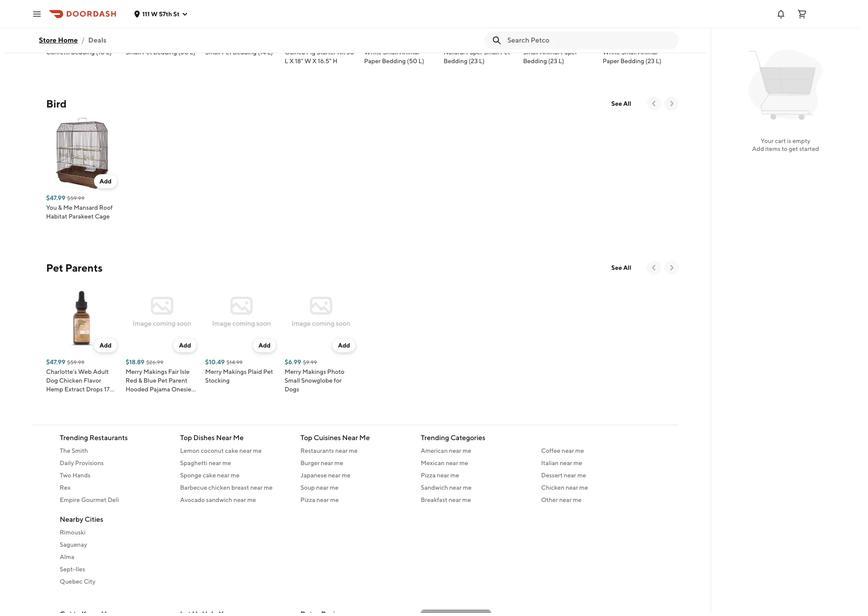 Task type: describe. For each thing, give the bounding box(es) containing it.
natural inside "carefresh sea glass natural paper small pet bedding (23 l)"
[[444, 49, 465, 56]]

open menu image
[[32, 9, 42, 19]]

sept-
[[60, 566, 75, 573]]

lemon
[[180, 448, 200, 455]]

see for pet parents
[[611, 264, 622, 271]]

me for top cuisines near me
[[359, 434, 370, 442]]

adult
[[93, 369, 109, 376]]

$6.99 $9.99 merry makings photo small snowglobe for dogs
[[285, 359, 344, 393]]

l
[[285, 58, 288, 65]]

american near me link
[[421, 447, 531, 456]]

your cart is empty add items to get started
[[752, 138, 819, 152]]

sponge cake near me link
[[180, 471, 290, 480]]

me for japanese near me 'link'
[[342, 472, 350, 479]]

spaghetti
[[180, 460, 208, 467]]

rimouski
[[60, 529, 86, 536]]

rex
[[60, 485, 71, 492]]

/
[[82, 36, 85, 44]]

breast
[[231, 485, 249, 492]]

near for cuisines
[[342, 434, 358, 442]]

1 horizontal spatial deals
[[88, 36, 107, 44]]

pizza near me for the rightmost pizza near me link
[[421, 472, 459, 479]]

bedding inside $11.99 carefresh small pet confetti bedding (10 l)
[[71, 49, 95, 56]]

carefresh natural paper small pet bedding (60 l)
[[126, 40, 195, 56]]

add up "adult"
[[99, 342, 112, 349]]

pajama
[[150, 386, 170, 393]]

pet parents
[[46, 262, 103, 274]]

empty retail cart image
[[744, 44, 827, 127]]

me for soup near me link
[[330, 485, 339, 492]]

l) inside $19.99 $22.99 carefresh complete blue small animal paper bedding (23 l)
[[559, 58, 564, 65]]

paper inside $19.99 $22.99 carefresh complete white small animal paper bedding (23 l)
[[603, 58, 619, 65]]

two hands link
[[60, 471, 170, 480]]

dishes
[[193, 434, 215, 442]]

near up spaghetti near me link
[[239, 448, 252, 455]]

me for the rightmost pizza near me link
[[451, 472, 459, 479]]

small inside carefresh complete white small animal paper bedding (50 l)
[[383, 49, 398, 56]]

1 horizontal spatial chicken
[[541, 485, 565, 492]]

1 vertical spatial cake
[[203, 472, 216, 479]]

bedding inside $19.99 $22.99 carefresh complete blue small animal paper bedding (23 l)
[[523, 58, 547, 65]]

dessert near me link
[[541, 471, 651, 480]]

18"
[[295, 58, 303, 65]]

merry makings photo small snowglobe for dogs image
[[285, 282, 357, 355]]

empty
[[793, 138, 811, 145]]

makings for $18.89
[[143, 369, 167, 376]]

30"
[[347, 49, 357, 56]]

get
[[789, 145, 798, 152]]

(50
[[407, 58, 417, 65]]

burger near me link
[[300, 459, 410, 468]]

is
[[787, 138, 791, 145]]

$14.99
[[227, 359, 243, 366]]

$59.99 for web
[[67, 359, 85, 366]]

0 vertical spatial cake
[[225, 448, 238, 455]]

h
[[333, 58, 337, 65]]

bedding inside $19.99 $22.99 carefresh complete white small animal paper bedding (23 l)
[[621, 58, 644, 65]]

near down the breast
[[234, 497, 246, 504]]

1 horizontal spatial pizza near me link
[[421, 471, 531, 480]]

$22.99 for white
[[624, 31, 640, 37]]

burger
[[300, 460, 320, 467]]

restaurants near me
[[300, 448, 358, 455]]

burger near me
[[300, 460, 343, 467]]

near for japanese near me 'link'
[[328, 472, 341, 479]]

first
[[316, 40, 328, 47]]

$19.99 for carefresh complete white small animal paper bedding (23 l)
[[603, 30, 622, 37]]

the smith
[[60, 448, 88, 455]]

cart
[[775, 138, 786, 145]]

l) inside $19.99 $22.99 carefresh complete white small animal paper bedding (23 l)
[[656, 58, 662, 65]]

pizza for the rightmost pizza near me link
[[421, 472, 436, 479]]

me for top dishes near me
[[233, 434, 244, 442]]

me for american near me 'link'
[[463, 448, 471, 455]]

bedding inside "carefresh sea glass natural paper small pet bedding (23 l)"
[[444, 58, 468, 65]]

small inside carefresh natural paper small pet bedding (14 l)
[[205, 49, 221, 56]]

add right the 57th
[[179, 14, 191, 21]]

sandwich
[[206, 497, 232, 504]]

all for bird
[[623, 100, 631, 107]]

l) inside carefresh natural paper small pet bedding (60 l)
[[190, 49, 195, 56]]

animal for carefresh complete white small animal paper bedding (23 l)
[[638, 49, 658, 56]]

makings for $10.49
[[223, 369, 247, 376]]

your
[[761, 138, 774, 145]]

near for american near me 'link'
[[449, 448, 461, 455]]

near for other near me link
[[559, 497, 572, 504]]

merry makings fair isle red & blue pet parent hooded pajama onesie (small/medium) image
[[126, 282, 198, 355]]

soup near me
[[300, 485, 339, 492]]

$47.99 for you
[[46, 195, 65, 202]]

isle
[[180, 369, 190, 376]]

(10
[[96, 49, 105, 56]]

two hands
[[60, 472, 90, 479]]

me for italian near me link
[[573, 460, 582, 467]]

trending categories
[[421, 434, 485, 442]]

$22.99 for blue
[[544, 31, 561, 37]]

glass
[[484, 40, 499, 47]]

sponge
[[180, 472, 202, 479]]

sandwich
[[421, 485, 448, 492]]

previous button of carousel image for pet parents
[[650, 264, 659, 272]]

italian near me link
[[541, 459, 651, 468]]

trending restaurants
[[60, 434, 128, 442]]

& inside $47.99 $59.99 you & me mansard roof habitat parakeet cage
[[58, 204, 62, 211]]

carefresh inside carefresh natural paper small pet bedding (14 l)
[[205, 40, 233, 47]]

add up isle
[[179, 342, 191, 349]]

near for dessert near me link
[[564, 472, 576, 479]]

pet inside '$18.89 $26.99 merry makings fair isle red & blue pet parent hooded pajama onesie (small/medium)'
[[158, 377, 167, 384]]

0 vertical spatial restaurants
[[89, 434, 128, 442]]

dessert near me
[[541, 472, 586, 479]]

add up plaid
[[258, 342, 271, 349]]

saguenay
[[60, 542, 87, 549]]

makings for $6.99
[[303, 369, 326, 376]]

near for dishes
[[216, 434, 232, 442]]

0 vertical spatial w
[[151, 10, 158, 17]]

pig
[[306, 49, 316, 56]]

store
[[39, 36, 57, 44]]

american near me
[[421, 448, 471, 455]]

you
[[46, 204, 57, 211]]

japanese near me link
[[300, 471, 410, 480]]

paper inside $19.99 $22.99 carefresh complete blue small animal paper bedding (23 l)
[[561, 49, 577, 56]]

started
[[799, 145, 819, 152]]

top dishes near me
[[180, 434, 244, 442]]

dogs
[[285, 386, 299, 393]]

$18.89
[[126, 359, 145, 366]]

next button of carousel image for bird
[[667, 99, 676, 108]]

my
[[306, 40, 315, 47]]

italian near me
[[541, 460, 582, 467]]

me for sandwich near me link
[[463, 485, 472, 492]]

web
[[78, 369, 92, 376]]

nearby cities
[[60, 516, 103, 524]]

$11.99 carefresh small pet confetti bedding (10 l)
[[46, 30, 112, 56]]

0 items, open order cart image
[[797, 9, 807, 19]]

mansard
[[74, 204, 98, 211]]

complete for carefresh complete blue small animal paper bedding (23 l)
[[552, 40, 580, 47]]

complete for carefresh complete white small animal paper bedding (23 l)
[[631, 40, 659, 47]]

animal for carefresh complete blue small animal paper bedding (23 l)
[[540, 49, 560, 56]]

next button of carousel image for pet parents
[[667, 264, 676, 272]]

snowglobe
[[301, 377, 333, 384]]

restaurants near me link
[[300, 447, 410, 456]]

merry for snowglobe
[[285, 369, 301, 376]]

cage
[[95, 213, 110, 220]]

smith
[[72, 448, 88, 455]]

small inside carefresh natural paper small pet bedding (60 l)
[[126, 49, 141, 56]]

trending for trending categories
[[421, 434, 449, 442]]

the
[[60, 448, 70, 455]]

near for spaghetti near me link
[[209, 460, 221, 467]]

hands
[[72, 472, 90, 479]]

merry makings plaid pet stocking image
[[205, 282, 278, 355]]

japanese
[[300, 472, 327, 479]]

see for bird
[[611, 100, 622, 107]]

coffee
[[541, 448, 561, 455]]

paper inside carefresh natural paper small pet bedding (14 l)
[[256, 40, 273, 47]]

l) inside carefresh natural paper small pet bedding (14 l)
[[267, 49, 273, 56]]

me for breakfast near me link
[[462, 497, 471, 504]]

carefresh inside carefresh natural paper small pet bedding (60 l)
[[126, 40, 153, 47]]

me inside $47.99 $59.99 you & me mansard roof habitat parakeet cage
[[63, 204, 72, 211]]

chicken near me
[[541, 485, 588, 492]]

(23 for carefresh complete blue small animal paper bedding (23 l)
[[548, 58, 557, 65]]

breakfast near me link
[[421, 496, 531, 505]]

animal inside carefresh complete white small animal paper bedding (50 l)
[[399, 49, 419, 56]]

st
[[173, 10, 179, 17]]



Task type: vqa. For each thing, say whether or not it's contained in the screenshot.
the top See All
yes



Task type: locate. For each thing, give the bounding box(es) containing it.
1 horizontal spatial trending
[[421, 434, 449, 442]]

me down soup near me
[[330, 497, 339, 504]]

1 horizontal spatial top
[[300, 434, 312, 442]]

1 horizontal spatial (23
[[548, 58, 557, 65]]

$47.99 up you in the top left of the page
[[46, 195, 65, 202]]

carefresh inside $19.99 $22.99 carefresh complete white small animal paper bedding (23 l)
[[603, 40, 630, 47]]

home inside the kaytee my first home guinea pig starter kit 30" l x 18" w x 16.5" h
[[330, 40, 347, 47]]

0 horizontal spatial $19.99
[[523, 30, 542, 37]]

0 horizontal spatial cake
[[203, 472, 216, 479]]

carefresh inside "carefresh sea glass natural paper small pet bedding (23 l)"
[[444, 40, 471, 47]]

natural inside carefresh natural paper small pet bedding (60 l)
[[154, 40, 175, 47]]

small inside "carefresh sea glass natural paper small pet bedding (23 l)"
[[484, 49, 499, 56]]

rimouski link
[[60, 528, 170, 537]]

(23 inside "carefresh sea glass natural paper small pet bedding (23 l)"
[[469, 58, 478, 65]]

starter
[[317, 49, 336, 56]]

1 horizontal spatial &
[[138, 377, 142, 384]]

near up the barbecue chicken breast near me
[[217, 472, 230, 479]]

dog
[[46, 377, 58, 384]]

me inside burger near me link
[[334, 460, 343, 467]]

parakeet
[[68, 213, 94, 220]]

0 vertical spatial next button of carousel image
[[667, 99, 676, 108]]

l) inside $11.99 carefresh small pet confetti bedding (10 l)
[[106, 49, 112, 56]]

me down sandwich near me link
[[462, 497, 471, 504]]

drops
[[86, 386, 103, 393]]

1 previous button of carousel image from the top
[[650, 99, 659, 108]]

$19.99 inside $19.99 $22.99 carefresh complete blue small animal paper bedding (23 l)
[[523, 30, 542, 37]]

0 horizontal spatial trending
[[60, 434, 88, 442]]

l) inside carefresh complete white small animal paper bedding (50 l)
[[419, 58, 424, 65]]

near for pizza near me link to the bottom
[[317, 497, 329, 504]]

1 top from the left
[[180, 434, 192, 442]]

3 merry from the left
[[285, 369, 301, 376]]

me down the breast
[[247, 497, 256, 504]]

1 horizontal spatial home
[[330, 40, 347, 47]]

near for chicken near me link
[[566, 485, 578, 492]]

me inside american near me 'link'
[[463, 448, 471, 455]]

top up the lemon
[[180, 434, 192, 442]]

pizza near me down mexican near me
[[421, 472, 459, 479]]

coffee near me link
[[541, 447, 651, 456]]

pet inside carefresh natural paper small pet bedding (60 l)
[[142, 49, 152, 56]]

2 all from the top
[[623, 264, 631, 271]]

you & me mansard roof habitat parakeet cage image
[[46, 118, 119, 190]]

near right the breast
[[250, 485, 263, 492]]

sandwich near me
[[421, 485, 472, 492]]

nearby
[[60, 516, 83, 524]]

animal inside $19.99 $22.99 carefresh complete blue small animal paper bedding (23 l)
[[540, 49, 560, 56]]

2 horizontal spatial (23
[[646, 58, 655, 65]]

$22.99 inside $19.99 $22.99 carefresh complete white small animal paper bedding (23 l)
[[624, 31, 640, 37]]

me inside coffee near me link
[[575, 448, 584, 455]]

daily provisions link
[[60, 459, 170, 468]]

pizza near me link up sandwich near me link
[[421, 471, 531, 480]]

2 see from the top
[[611, 264, 622, 271]]

0 horizontal spatial near
[[216, 434, 232, 442]]

italian
[[541, 460, 559, 467]]

makings inside the $10.49 $14.99 merry makings plaid pet stocking
[[223, 369, 247, 376]]

two
[[60, 472, 71, 479]]

2 $59.99 from the top
[[67, 359, 85, 366]]

japanese near me
[[300, 472, 350, 479]]

complete inside carefresh complete white small animal paper bedding (50 l)
[[393, 40, 421, 47]]

0 horizontal spatial pizza near me
[[300, 497, 339, 504]]

1 vertical spatial $59.99
[[67, 359, 85, 366]]

0 vertical spatial see all
[[611, 100, 631, 107]]

lemon coconut cake near me link
[[180, 447, 290, 456]]

2 horizontal spatial merry
[[285, 369, 301, 376]]

pizza near me for pizza near me link to the bottom
[[300, 497, 339, 504]]

0 horizontal spatial me
[[63, 204, 72, 211]]

sandwich near me link
[[421, 484, 531, 492]]

2 horizontal spatial animal
[[638, 49, 658, 56]]

blue inside '$18.89 $26.99 merry makings fair isle red & blue pet parent hooded pajama onesie (small/medium)'
[[144, 377, 156, 384]]

3 (23 from the left
[[646, 58, 655, 65]]

natural for (14
[[234, 40, 255, 47]]

1 complete from the left
[[393, 40, 421, 47]]

near down mexican near me
[[437, 472, 449, 479]]

paper inside carefresh complete white small animal paper bedding (50 l)
[[364, 58, 381, 65]]

near for soup near me link
[[316, 485, 329, 492]]

merry inside '$18.89 $26.99 merry makings fair isle red & blue pet parent hooded pajama onesie (small/medium)'
[[126, 369, 142, 376]]

stocking
[[205, 377, 230, 384]]

$19.99 for carefresh complete blue small animal paper bedding (23 l)
[[523, 30, 542, 37]]

natural for (60
[[154, 40, 175, 47]]

coconut
[[201, 448, 224, 455]]

2 $22.99 from the left
[[624, 31, 640, 37]]

makings inside '$18.89 $26.99 merry makings fair isle red & blue pet parent hooded pajama onesie (small/medium)'
[[143, 369, 167, 376]]

near
[[239, 448, 252, 455], [335, 448, 348, 455], [449, 448, 461, 455], [562, 448, 574, 455], [209, 460, 221, 467], [321, 460, 333, 467], [446, 460, 458, 467], [560, 460, 572, 467], [217, 472, 230, 479], [328, 472, 341, 479], [437, 472, 449, 479], [564, 472, 576, 479], [250, 485, 263, 492], [316, 485, 329, 492], [449, 485, 462, 492], [566, 485, 578, 492], [234, 497, 246, 504], [317, 497, 329, 504], [449, 497, 461, 504], [559, 497, 572, 504]]

me up habitat
[[63, 204, 72, 211]]

bedding inside carefresh complete white small animal paper bedding (50 l)
[[382, 58, 406, 65]]

makings up 'snowglobe'
[[303, 369, 326, 376]]

0 vertical spatial $47.99
[[46, 195, 65, 202]]

w right 18"
[[305, 58, 311, 65]]

1 horizontal spatial white
[[603, 49, 620, 56]]

onesie
[[171, 386, 191, 393]]

0 horizontal spatial top
[[180, 434, 192, 442]]

4 carefresh from the left
[[364, 40, 392, 47]]

0 horizontal spatial (23
[[469, 58, 478, 65]]

1 trending from the left
[[60, 434, 88, 442]]

2 next button of carousel image from the top
[[667, 264, 676, 272]]

2 $47.99 from the top
[[46, 359, 65, 366]]

natural
[[154, 40, 175, 47], [234, 40, 255, 47], [444, 49, 465, 56]]

me inside dessert near me link
[[577, 472, 586, 479]]

1 $59.99 from the top
[[67, 195, 85, 202]]

w right 111
[[151, 10, 158, 17]]

trending up 'the smith'
[[60, 434, 88, 442]]

pet inside the $10.49 $14.99 merry makings plaid pet stocking
[[263, 369, 273, 376]]

paper inside carefresh natural paper small pet bedding (60 l)
[[177, 40, 193, 47]]

1 all from the top
[[623, 100, 631, 107]]

Search Petco search field
[[508, 36, 672, 45]]

1 horizontal spatial blue
[[581, 40, 594, 47]]

1 animal from the left
[[399, 49, 419, 56]]

carefresh complete white small animal paper bedding (50 l)
[[364, 40, 424, 65]]

near down coconut
[[209, 460, 221, 467]]

me inside breakfast near me link
[[462, 497, 471, 504]]

home up kit
[[330, 40, 347, 47]]

me inside restaurants near me link
[[349, 448, 358, 455]]

$59.99
[[67, 195, 85, 202], [67, 359, 85, 366]]

2 top from the left
[[300, 434, 312, 442]]

$59.99 inside $47.99 $59.99 charlotte's web adult dog chicken flavor hemp extract drops 17 mg (1 oz)
[[67, 359, 85, 366]]

& right you in the top left of the page
[[58, 204, 62, 211]]

1 vertical spatial see all link
[[606, 261, 637, 275]]

0 vertical spatial pizza near me link
[[421, 471, 531, 480]]

me inside "sponge cake near me" link
[[231, 472, 240, 479]]

1 horizontal spatial complete
[[552, 40, 580, 47]]

me inside italian near me link
[[573, 460, 582, 467]]

16.5"
[[318, 58, 332, 65]]

0 horizontal spatial deals
[[39, 32, 74, 49]]

0 vertical spatial $59.99
[[67, 195, 85, 202]]

3 animal from the left
[[638, 49, 658, 56]]

top left cuisines
[[300, 434, 312, 442]]

1 see from the top
[[611, 100, 622, 107]]

w inside the kaytee my first home guinea pig starter kit 30" l x 18" w x 16.5" h
[[305, 58, 311, 65]]

0 horizontal spatial &
[[58, 204, 62, 211]]

&
[[58, 204, 62, 211], [138, 377, 142, 384]]

me up dessert near me
[[573, 460, 582, 467]]

0 horizontal spatial white
[[364, 49, 382, 56]]

$59.99 up "web"
[[67, 359, 85, 366]]

near for mexican near me link
[[446, 460, 458, 467]]

store home link
[[39, 32, 78, 49]]

me up the barbecue chicken breast near me link
[[231, 472, 240, 479]]

near
[[216, 434, 232, 442], [342, 434, 358, 442]]

sept-iles
[[60, 566, 85, 573]]

near for breakfast near me link
[[449, 497, 461, 504]]

chicken up extract
[[59, 377, 82, 384]]

2 white from the left
[[603, 49, 620, 56]]

me inside japanese near me 'link'
[[342, 472, 350, 479]]

me for mexican near me link
[[459, 460, 468, 467]]

1 horizontal spatial pizza
[[421, 472, 436, 479]]

top cuisines near me
[[300, 434, 370, 442]]

me for coffee near me link
[[575, 448, 584, 455]]

empire gourmet deli link
[[60, 496, 170, 505]]

near up italian near me
[[562, 448, 574, 455]]

me down lemon coconut cake near me
[[222, 460, 231, 467]]

0 horizontal spatial home
[[58, 36, 78, 44]]

deli
[[108, 497, 119, 504]]

x right l at the left top of page
[[289, 58, 294, 65]]

0 horizontal spatial animal
[[399, 49, 419, 56]]

2 horizontal spatial me
[[359, 434, 370, 442]]

spaghetti near me link
[[180, 459, 290, 468]]

$59.99 for &
[[67, 195, 85, 202]]

me up sandwich near me
[[451, 472, 459, 479]]

white inside $19.99 $22.99 carefresh complete white small animal paper bedding (23 l)
[[603, 49, 620, 56]]

near down trending categories
[[449, 448, 461, 455]]

natural inside carefresh natural paper small pet bedding (14 l)
[[234, 40, 255, 47]]

0 horizontal spatial pizza near me link
[[300, 496, 410, 505]]

$22.99
[[544, 31, 561, 37], [624, 31, 640, 37]]

$59.99 up mansard
[[67, 195, 85, 202]]

carefresh inside $11.99 carefresh small pet confetti bedding (10 l)
[[46, 40, 74, 47]]

top
[[180, 434, 192, 442], [300, 434, 312, 442]]

0 horizontal spatial pizza
[[300, 497, 315, 504]]

$10.49 $14.99 merry makings plaid pet stocking
[[205, 359, 273, 384]]

near up lemon coconut cake near me
[[216, 434, 232, 442]]

me for pizza near me link to the bottom
[[330, 497, 339, 504]]

lemon coconut cake near me
[[180, 448, 262, 455]]

cake up spaghetti near me link
[[225, 448, 238, 455]]

(14
[[258, 49, 266, 56]]

merry for red
[[126, 369, 142, 376]]

sponge cake near me
[[180, 472, 240, 479]]

alma
[[60, 554, 74, 561]]

soup near me link
[[300, 484, 410, 492]]

top for top cuisines near me
[[300, 434, 312, 442]]

near up chicken near me
[[564, 472, 576, 479]]

me up burger near me link
[[349, 448, 358, 455]]

0 vertical spatial previous button of carousel image
[[650, 99, 659, 108]]

0 vertical spatial see all link
[[606, 97, 637, 111]]

(23 inside $19.99 $22.99 carefresh complete blue small animal paper bedding (23 l)
[[548, 58, 557, 65]]

& inside '$18.89 $26.99 merry makings fair isle red & blue pet parent hooded pajama onesie (small/medium)'
[[138, 377, 142, 384]]

near for italian near me link
[[560, 460, 572, 467]]

extract
[[64, 386, 85, 393]]

2 horizontal spatial complete
[[631, 40, 659, 47]]

avocado sandwich near me link
[[180, 496, 290, 505]]

(23 inside $19.99 $22.99 carefresh complete white small animal paper bedding (23 l)
[[646, 58, 655, 65]]

me for restaurants near me link
[[349, 448, 358, 455]]

restaurants up burger near me
[[300, 448, 334, 455]]

$47.99 up charlotte's
[[46, 359, 65, 366]]

me inside the lemon coconut cake near me link
[[253, 448, 262, 455]]

me for other near me link
[[573, 497, 582, 504]]

near up japanese near me
[[321, 460, 333, 467]]

restaurants up 'the smith' link
[[89, 434, 128, 442]]

2 carefresh from the left
[[126, 40, 153, 47]]

bedding inside carefresh natural paper small pet bedding (14 l)
[[233, 49, 257, 56]]

dessert
[[541, 472, 563, 479]]

near down dessert near me
[[566, 485, 578, 492]]

6 carefresh from the left
[[523, 40, 551, 47]]

1 horizontal spatial me
[[233, 434, 244, 442]]

near for sandwich near me link
[[449, 485, 462, 492]]

me inside sandwich near me link
[[463, 485, 472, 492]]

me for spaghetti near me link
[[222, 460, 231, 467]]

merry for stocking
[[205, 369, 222, 376]]

(1
[[56, 395, 61, 402]]

add up roof
[[99, 178, 112, 185]]

1 makings from the left
[[143, 369, 167, 376]]

cuisines
[[314, 434, 341, 442]]

previous button of carousel image for bird
[[650, 99, 659, 108]]

small inside $11.99 carefresh small pet confetti bedding (10 l)
[[75, 40, 90, 47]]

$22.99 inside $19.99 $22.99 carefresh complete blue small animal paper bedding (23 l)
[[544, 31, 561, 37]]

7 carefresh from the left
[[603, 40, 630, 47]]

0 vertical spatial chicken
[[59, 377, 82, 384]]

$9.99
[[303, 359, 317, 366]]

alma link
[[60, 553, 170, 562]]

me for dessert near me link
[[577, 472, 586, 479]]

pet inside $11.99 carefresh small pet confetti bedding (10 l)
[[91, 40, 101, 47]]

merry up red
[[126, 369, 142, 376]]

merry inside the $10.49 $14.99 merry makings plaid pet stocking
[[205, 369, 222, 376]]

0 vertical spatial &
[[58, 204, 62, 211]]

near down american near me on the bottom of the page
[[446, 460, 458, 467]]

1 horizontal spatial w
[[305, 58, 311, 65]]

1 vertical spatial chicken
[[541, 485, 565, 492]]

pizza near me down soup near me
[[300, 497, 339, 504]]

2 animal from the left
[[540, 49, 560, 56]]

animal inside $19.99 $22.99 carefresh complete white small animal paper bedding (23 l)
[[638, 49, 658, 56]]

1 merry from the left
[[126, 369, 142, 376]]

2 horizontal spatial makings
[[303, 369, 326, 376]]

makings inside $6.99 $9.99 merry makings photo small snowglobe for dogs
[[303, 369, 326, 376]]

1 vertical spatial pizza
[[300, 497, 315, 504]]

merry inside $6.99 $9.99 merry makings photo small snowglobe for dogs
[[285, 369, 301, 376]]

near up restaurants near me link
[[342, 434, 358, 442]]

near for restaurants near me link
[[335, 448, 348, 455]]

0 horizontal spatial $22.99
[[544, 31, 561, 37]]

mexican near me
[[421, 460, 468, 467]]

me up the lemon coconut cake near me link
[[233, 434, 244, 442]]

paper inside "carefresh sea glass natural paper small pet bedding (23 l)"
[[466, 49, 483, 56]]

me inside chicken near me link
[[579, 485, 588, 492]]

pizza down soup
[[300, 497, 315, 504]]

1 horizontal spatial $19.99
[[603, 30, 622, 37]]

0 horizontal spatial merry
[[126, 369, 142, 376]]

1 carefresh from the left
[[46, 40, 74, 47]]

me inside mexican near me link
[[459, 460, 468, 467]]

me down the "restaurants near me" at the bottom left of the page
[[334, 460, 343, 467]]

near down soup near me
[[317, 497, 329, 504]]

habitat
[[46, 213, 67, 220]]

pizza near me link down soup near me link
[[300, 496, 410, 505]]

1 horizontal spatial near
[[342, 434, 358, 442]]

empire
[[60, 497, 80, 504]]

1 near from the left
[[216, 434, 232, 442]]

pizza for pizza near me link to the bottom
[[300, 497, 315, 504]]

$19.99 $22.99 carefresh complete white small animal paper bedding (23 l)
[[603, 30, 662, 65]]

makings
[[143, 369, 167, 376], [223, 369, 247, 376], [303, 369, 326, 376]]

charlotte's web adult dog chicken flavor hemp extract drops 17 mg (1 oz) image
[[46, 282, 119, 355]]

l) inside "carefresh sea glass natural paper small pet bedding (23 l)"
[[479, 58, 485, 65]]

2 previous button of carousel image from the top
[[650, 264, 659, 272]]

see all for bird
[[611, 100, 631, 107]]

$47.99 for charlotte's
[[46, 359, 65, 366]]

see all for pet parents
[[611, 264, 631, 271]]

1 see all from the top
[[611, 100, 631, 107]]

3 complete from the left
[[631, 40, 659, 47]]

1 vertical spatial w
[[305, 58, 311, 65]]

1 horizontal spatial pizza near me
[[421, 472, 459, 479]]

me
[[63, 204, 72, 211], [233, 434, 244, 442], [359, 434, 370, 442]]

3 makings from the left
[[303, 369, 326, 376]]

american
[[421, 448, 448, 455]]

me inside avocado sandwich near me link
[[247, 497, 256, 504]]

2 trending from the left
[[421, 434, 449, 442]]

1 vertical spatial see all
[[611, 264, 631, 271]]

0 horizontal spatial w
[[151, 10, 158, 17]]

complete inside $19.99 $22.99 carefresh complete white small animal paper bedding (23 l)
[[631, 40, 659, 47]]

1 vertical spatial $47.99
[[46, 359, 65, 366]]

iles
[[75, 566, 85, 573]]

pet inside "carefresh sea glass natural paper small pet bedding (23 l)"
[[500, 49, 510, 56]]

2 near from the left
[[342, 434, 358, 442]]

sea
[[472, 40, 483, 47]]

pet inside carefresh natural paper small pet bedding (14 l)
[[222, 49, 232, 56]]

small inside $19.99 $22.99 carefresh complete blue small animal paper bedding (23 l)
[[523, 49, 539, 56]]

parents
[[65, 262, 103, 274]]

chicken down dessert
[[541, 485, 565, 492]]

see all link for pet parents
[[606, 261, 637, 275]]

trending for trending restaurants
[[60, 434, 88, 442]]

& right red
[[138, 377, 142, 384]]

me down american near me 'link'
[[459, 460, 468, 467]]

white inside carefresh complete white small animal paper bedding (50 l)
[[364, 49, 382, 56]]

1 horizontal spatial merry
[[205, 369, 222, 376]]

small inside $19.99 $22.99 carefresh complete white small animal paper bedding (23 l)
[[621, 49, 637, 56]]

2 makings from the left
[[223, 369, 247, 376]]

makings down '$14.99'
[[223, 369, 247, 376]]

bedding
[[71, 49, 95, 56], [153, 49, 177, 56], [233, 49, 257, 56], [382, 58, 406, 65], [444, 58, 468, 65], [523, 58, 547, 65], [621, 58, 644, 65]]

2 see all from the top
[[611, 264, 631, 271]]

1 $47.99 from the top
[[46, 195, 65, 202]]

quebec city link
[[60, 578, 170, 586]]

2 $19.99 from the left
[[603, 30, 622, 37]]

add down your
[[752, 145, 764, 152]]

1 horizontal spatial x
[[312, 58, 317, 65]]

3 carefresh from the left
[[205, 40, 233, 47]]

0 vertical spatial pizza near me
[[421, 472, 459, 479]]

0 vertical spatial see
[[611, 100, 622, 107]]

1 horizontal spatial natural
[[234, 40, 255, 47]]

1 vertical spatial see
[[611, 264, 622, 271]]

1 vertical spatial previous button of carousel image
[[650, 264, 659, 272]]

cake down spaghetti near me
[[203, 472, 216, 479]]

makings down '$26.99'
[[143, 369, 167, 376]]

$59.99 inside $47.99 $59.99 you & me mansard roof habitat parakeet cage
[[67, 195, 85, 202]]

1 $19.99 from the left
[[523, 30, 542, 37]]

flavor
[[84, 377, 101, 384]]

0 horizontal spatial chicken
[[59, 377, 82, 384]]

1 vertical spatial next button of carousel image
[[667, 264, 676, 272]]

$11.99
[[46, 30, 64, 37]]

0 horizontal spatial complete
[[393, 40, 421, 47]]

chicken inside $47.99 $59.99 charlotte's web adult dog chicken flavor hemp extract drops 17 mg (1 oz)
[[59, 377, 82, 384]]

0 vertical spatial all
[[623, 100, 631, 107]]

near up dessert near me
[[560, 460, 572, 467]]

fair
[[168, 369, 179, 376]]

1 (23 from the left
[[469, 58, 478, 65]]

breakfast
[[421, 497, 447, 504]]

1 $22.99 from the left
[[544, 31, 561, 37]]

1 see all link from the top
[[606, 97, 637, 111]]

near up 'breakfast near me'
[[449, 485, 462, 492]]

1 vertical spatial pizza near me link
[[300, 496, 410, 505]]

all for pet parents
[[623, 264, 631, 271]]

me for burger near me link
[[334, 460, 343, 467]]

0 horizontal spatial natural
[[154, 40, 175, 47]]

1 horizontal spatial animal
[[540, 49, 560, 56]]

me inside the barbecue chicken breast near me link
[[264, 485, 273, 492]]

gourmet
[[81, 497, 106, 504]]

0 horizontal spatial x
[[289, 58, 294, 65]]

1 horizontal spatial restaurants
[[300, 448, 334, 455]]

near down japanese near me
[[316, 485, 329, 492]]

1 vertical spatial restaurants
[[300, 448, 334, 455]]

1 vertical spatial pizza near me
[[300, 497, 339, 504]]

near down sandwich near me
[[449, 497, 461, 504]]

near for burger near me link
[[321, 460, 333, 467]]

1 horizontal spatial $22.99
[[624, 31, 640, 37]]

to
[[782, 145, 788, 152]]

next button of carousel image
[[667, 99, 676, 108], [667, 264, 676, 272]]

complete inside $19.99 $22.99 carefresh complete blue small animal paper bedding (23 l)
[[552, 40, 580, 47]]

me up breakfast near me link
[[463, 485, 472, 492]]

kaytee
[[285, 40, 304, 47]]

1 vertical spatial &
[[138, 377, 142, 384]]

small inside $6.99 $9.99 merry makings photo small snowglobe for dogs
[[285, 377, 300, 384]]

me
[[253, 448, 262, 455], [349, 448, 358, 455], [463, 448, 471, 455], [575, 448, 584, 455], [222, 460, 231, 467], [334, 460, 343, 467], [459, 460, 468, 467], [573, 460, 582, 467], [231, 472, 240, 479], [342, 472, 350, 479], [451, 472, 459, 479], [577, 472, 586, 479], [264, 485, 273, 492], [330, 485, 339, 492], [463, 485, 472, 492], [579, 485, 588, 492], [247, 497, 256, 504], [330, 497, 339, 504], [462, 497, 471, 504], [573, 497, 582, 504]]

quebec city
[[60, 579, 95, 586]]

1 vertical spatial all
[[623, 264, 631, 271]]

notification bell image
[[776, 9, 786, 19]]

merry
[[126, 369, 142, 376], [205, 369, 222, 376], [285, 369, 301, 376]]

$47.99 $59.99 charlotte's web adult dog chicken flavor hemp extract drops 17 mg (1 oz)
[[46, 359, 110, 402]]

0 horizontal spatial restaurants
[[89, 434, 128, 442]]

plaid
[[248, 369, 262, 376]]

carefresh inside $19.99 $22.99 carefresh complete blue small animal paper bedding (23 l)
[[523, 40, 551, 47]]

me inside soup near me link
[[330, 485, 339, 492]]

near down burger near me
[[328, 472, 341, 479]]

me down italian near me link
[[577, 472, 586, 479]]

0 vertical spatial blue
[[581, 40, 594, 47]]

$47.99 inside $47.99 $59.99 you & me mansard roof habitat parakeet cage
[[46, 195, 65, 202]]

me down categories
[[463, 448, 471, 455]]

the smith link
[[60, 447, 170, 456]]

$47.99 inside $47.99 $59.99 charlotte's web adult dog chicken flavor hemp extract drops 17 mg (1 oz)
[[46, 359, 65, 366]]

spaghetti near me
[[180, 460, 231, 467]]

merry down $6.99
[[285, 369, 301, 376]]

top for top dishes near me
[[180, 434, 192, 442]]

$47.99
[[46, 195, 65, 202], [46, 359, 65, 366]]

2 (23 from the left
[[548, 58, 557, 65]]

trending up american
[[421, 434, 449, 442]]

near down chicken near me
[[559, 497, 572, 504]]

me down dessert near me link
[[579, 485, 588, 492]]

me inside spaghetti near me link
[[222, 460, 231, 467]]

2 complete from the left
[[552, 40, 580, 47]]

me up spaghetti near me link
[[253, 448, 262, 455]]

charlotte's
[[46, 369, 77, 376]]

add up photo
[[338, 342, 350, 349]]

bird
[[46, 98, 66, 110]]

me down burger near me link
[[342, 472, 350, 479]]

me inside other near me link
[[573, 497, 582, 504]]

kaytee my first home guinea pig starter kit 30" l x 18" w x 16.5" h
[[285, 40, 357, 65]]

0 vertical spatial pizza
[[421, 472, 436, 479]]

1 white from the left
[[364, 49, 382, 56]]

0 horizontal spatial blue
[[144, 377, 156, 384]]

5 carefresh from the left
[[444, 40, 471, 47]]

me right the breast
[[264, 485, 273, 492]]

merry up "stocking"
[[205, 369, 222, 376]]

(23 for carefresh complete white small animal paper bedding (23 l)
[[646, 58, 655, 65]]

pizza down mexican
[[421, 472, 436, 479]]

me up restaurants near me link
[[359, 434, 370, 442]]

2 see all link from the top
[[606, 261, 637, 275]]

empire gourmet deli
[[60, 497, 119, 504]]

previous button of carousel image
[[650, 99, 659, 108], [650, 264, 659, 272]]

blue inside $19.99 $22.99 carefresh complete blue small animal paper bedding (23 l)
[[581, 40, 594, 47]]

white right 30"
[[364, 49, 382, 56]]

me down chicken near me
[[573, 497, 582, 504]]

2 x from the left
[[312, 58, 317, 65]]

near down the top cuisines near me
[[335, 448, 348, 455]]

1 next button of carousel image from the top
[[667, 99, 676, 108]]

1 vertical spatial blue
[[144, 377, 156, 384]]

1 horizontal spatial cake
[[225, 448, 238, 455]]

111 w 57th st
[[142, 10, 179, 17]]

add up (10
[[99, 14, 112, 21]]

2 merry from the left
[[205, 369, 222, 376]]

add inside your cart is empty add items to get started
[[752, 145, 764, 152]]

1 horizontal spatial makings
[[223, 369, 247, 376]]

2 horizontal spatial natural
[[444, 49, 465, 56]]

avocado sandwich near me
[[180, 497, 256, 504]]

near for coffee near me link
[[562, 448, 574, 455]]

white down search petco search box at the right of the page
[[603, 49, 620, 56]]

me up italian near me link
[[575, 448, 584, 455]]

home left /
[[58, 36, 78, 44]]

111
[[142, 10, 150, 17]]

x down pig
[[312, 58, 317, 65]]

bedding inside carefresh natural paper small pet bedding (60 l)
[[153, 49, 177, 56]]

near for the rightmost pizza near me link
[[437, 472, 449, 479]]

$19.99 inside $19.99 $22.99 carefresh complete white small animal paper bedding (23 l)
[[603, 30, 622, 37]]

me down japanese near me
[[330, 485, 339, 492]]

0 horizontal spatial makings
[[143, 369, 167, 376]]

1 x from the left
[[289, 58, 294, 65]]

for
[[334, 377, 342, 384]]

carefresh inside carefresh complete white small animal paper bedding (50 l)
[[364, 40, 392, 47]]

see all link for bird
[[606, 97, 637, 111]]

me for chicken near me link
[[579, 485, 588, 492]]



